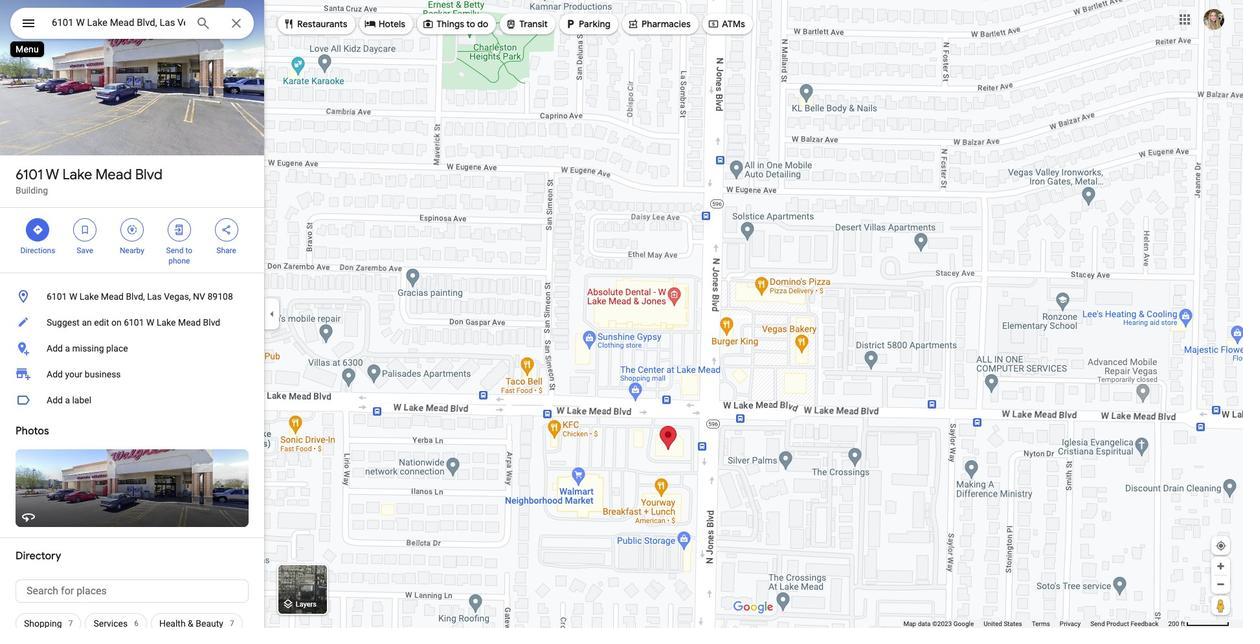 Task type: describe. For each thing, give the bounding box(es) containing it.
business
[[85, 369, 121, 380]]

united
[[984, 620, 1003, 628]]

data
[[918, 620, 931, 628]]

parking
[[579, 18, 611, 30]]

 restaurants
[[283, 17, 348, 31]]

an
[[82, 317, 92, 328]]

6101 w lake mead blvd building
[[16, 166, 163, 196]]

6101 W Lake Mead Blvd, Las Vegas, NV 89108 field
[[10, 8, 254, 39]]

on
[[111, 317, 122, 328]]

89108
[[208, 291, 233, 302]]

vegas,
[[164, 291, 191, 302]]

ft
[[1181, 620, 1186, 628]]


[[628, 17, 639, 31]]

6101 w lake mead blvd, las vegas, nv 89108
[[47, 291, 233, 302]]

©2023
[[933, 620, 952, 628]]

atms
[[722, 18, 745, 30]]

states
[[1004, 620, 1023, 628]]

things
[[437, 18, 464, 30]]

edit
[[94, 317, 109, 328]]

feedback
[[1131, 620, 1159, 628]]

blvd inside 6101 w lake mead blvd building
[[135, 166, 163, 184]]

 atms
[[708, 17, 745, 31]]

terms
[[1032, 620, 1050, 628]]

privacy button
[[1060, 620, 1081, 628]]


[[126, 223, 138, 237]]


[[283, 17, 295, 31]]

united states
[[984, 620, 1023, 628]]

footer inside the google maps element
[[904, 620, 1169, 628]]

add a missing place
[[47, 343, 128, 354]]

las
[[147, 291, 162, 302]]

send product feedback button
[[1091, 620, 1159, 628]]

zoom in image
[[1216, 562, 1226, 571]]

united states button
[[984, 620, 1023, 628]]

6101 w lake mead blvd main content
[[0, 0, 264, 628]]

2 horizontal spatial 6101
[[124, 317, 144, 328]]

layers
[[296, 601, 317, 609]]

add for add a label
[[47, 395, 63, 405]]

share
[[217, 246, 236, 255]]


[[21, 14, 36, 32]]

add a label button
[[0, 387, 264, 413]]


[[708, 17, 720, 31]]

hotels
[[379, 18, 406, 30]]

mead for blvd
[[96, 166, 132, 184]]

directions
[[20, 246, 55, 255]]

add a missing place button
[[0, 335, 264, 361]]

zoom out image
[[1216, 580, 1226, 589]]

lake for blvd,
[[80, 291, 99, 302]]

 things to do
[[422, 17, 489, 31]]


[[79, 223, 91, 237]]

6101 for blvd,
[[47, 291, 67, 302]]

show your location image
[[1216, 540, 1227, 552]]

collapse side panel image
[[265, 307, 279, 321]]

 search field
[[10, 8, 254, 41]]

building
[[16, 185, 48, 196]]

suggest
[[47, 317, 80, 328]]

place
[[106, 343, 128, 354]]

pharmacies
[[642, 18, 691, 30]]

google account: michelle dermenjian  
(michelle.dermenjian@adept.ai) image
[[1204, 9, 1225, 30]]

send to phone
[[166, 246, 192, 266]]


[[565, 17, 576, 31]]

2 horizontal spatial w
[[146, 317, 154, 328]]

nv
[[193, 291, 205, 302]]

send for send to phone
[[166, 246, 184, 255]]

6101 for blvd
[[16, 166, 43, 184]]



Task type: locate. For each thing, give the bounding box(es) containing it.
0 vertical spatial add
[[47, 343, 63, 354]]

to up phone
[[185, 246, 192, 255]]

a
[[65, 343, 70, 354], [65, 395, 70, 405]]

0 horizontal spatial 6101
[[16, 166, 43, 184]]

add inside "link"
[[47, 369, 63, 380]]

1 vertical spatial mead
[[101, 291, 124, 302]]

add for add a missing place
[[47, 343, 63, 354]]

6101 up suggest
[[47, 291, 67, 302]]

w inside 6101 w lake mead blvd building
[[46, 166, 59, 184]]

blvd inside button
[[203, 317, 220, 328]]

add for add your business
[[47, 369, 63, 380]]

blvd,
[[126, 291, 145, 302]]

photos
[[16, 425, 49, 438]]

0 vertical spatial a
[[65, 343, 70, 354]]

2 vertical spatial lake
[[157, 317, 176, 328]]

w up building on the top of the page
[[46, 166, 59, 184]]

send inside send to phone
[[166, 246, 184, 255]]

add
[[47, 343, 63, 354], [47, 369, 63, 380], [47, 395, 63, 405]]

 hotels
[[364, 17, 406, 31]]

w down las
[[146, 317, 154, 328]]

privacy
[[1060, 620, 1081, 628]]

a left the label
[[65, 395, 70, 405]]

6101 w lake mead blvd, las vegas, nv 89108 button
[[0, 284, 264, 310]]

mead inside 6101 w lake mead blvd building
[[96, 166, 132, 184]]

map data ©2023 google
[[904, 620, 974, 628]]

1 horizontal spatial to
[[467, 18, 475, 30]]

2 vertical spatial w
[[146, 317, 154, 328]]

0 vertical spatial lake
[[62, 166, 92, 184]]

 button
[[10, 8, 47, 41]]

transit
[[520, 18, 548, 30]]

0 horizontal spatial send
[[166, 246, 184, 255]]

a left missing on the bottom
[[65, 343, 70, 354]]

a inside button
[[65, 395, 70, 405]]

2 vertical spatial mead
[[178, 317, 201, 328]]

add down suggest
[[47, 343, 63, 354]]

0 horizontal spatial to
[[185, 246, 192, 255]]

None field
[[52, 15, 185, 30]]

1 vertical spatial send
[[1091, 620, 1105, 628]]

send for send product feedback
[[1091, 620, 1105, 628]]

1 vertical spatial blvd
[[203, 317, 220, 328]]

1 horizontal spatial 6101
[[47, 291, 67, 302]]

1 vertical spatial w
[[69, 291, 77, 302]]

show street view coverage image
[[1212, 596, 1231, 615]]

1 horizontal spatial w
[[69, 291, 77, 302]]

terms button
[[1032, 620, 1050, 628]]

to
[[467, 18, 475, 30], [185, 246, 192, 255]]

lake down vegas,
[[157, 317, 176, 328]]

blvd
[[135, 166, 163, 184], [203, 317, 220, 328]]

1 horizontal spatial blvd
[[203, 317, 220, 328]]

6101 inside 6101 w lake mead blvd building
[[16, 166, 43, 184]]

restaurants
[[297, 18, 348, 30]]

label
[[72, 395, 91, 405]]

nearby
[[120, 246, 144, 255]]

6101 right on
[[124, 317, 144, 328]]

200
[[1169, 620, 1180, 628]]

add your business
[[47, 369, 121, 380]]

actions for 6101 w lake mead blvd region
[[0, 208, 264, 273]]

1 vertical spatial to
[[185, 246, 192, 255]]

a for label
[[65, 395, 70, 405]]

mead for blvd,
[[101, 291, 124, 302]]

w
[[46, 166, 59, 184], [69, 291, 77, 302], [146, 317, 154, 328]]

mead left blvd,
[[101, 291, 124, 302]]

mead inside '6101 w lake mead blvd, las vegas, nv 89108' button
[[101, 291, 124, 302]]


[[32, 223, 44, 237]]

a for missing
[[65, 343, 70, 354]]

google
[[954, 620, 974, 628]]


[[221, 223, 232, 237]]

lake up the 
[[62, 166, 92, 184]]

1 add from the top
[[47, 343, 63, 354]]

missing
[[72, 343, 104, 354]]

send inside send product feedback button
[[1091, 620, 1105, 628]]

1 vertical spatial lake
[[80, 291, 99, 302]]

add left your
[[47, 369, 63, 380]]


[[364, 17, 376, 31]]

product
[[1107, 620, 1130, 628]]

6101
[[16, 166, 43, 184], [47, 291, 67, 302], [124, 317, 144, 328]]

0 vertical spatial send
[[166, 246, 184, 255]]

suggest an edit on 6101 w lake mead blvd
[[47, 317, 220, 328]]

to left do
[[467, 18, 475, 30]]

mead inside "suggest an edit on 6101 w lake mead blvd" button
[[178, 317, 201, 328]]

your
[[65, 369, 82, 380]]

map
[[904, 620, 917, 628]]

200 ft button
[[1169, 620, 1230, 628]]

lake for blvd
[[62, 166, 92, 184]]

to inside  things to do
[[467, 18, 475, 30]]


[[505, 17, 517, 31]]


[[422, 17, 434, 31]]

phone
[[169, 256, 190, 266]]

3 add from the top
[[47, 395, 63, 405]]

200 ft
[[1169, 620, 1186, 628]]

a inside 'button'
[[65, 343, 70, 354]]

1 vertical spatial a
[[65, 395, 70, 405]]

1 vertical spatial add
[[47, 369, 63, 380]]

send product feedback
[[1091, 620, 1159, 628]]

do
[[477, 18, 489, 30]]

mead down nv
[[178, 317, 201, 328]]

send
[[166, 246, 184, 255], [1091, 620, 1105, 628]]

save
[[77, 246, 93, 255]]

add your business link
[[0, 361, 264, 387]]

send left product
[[1091, 620, 1105, 628]]

 transit
[[505, 17, 548, 31]]

0 vertical spatial blvd
[[135, 166, 163, 184]]

 parking
[[565, 17, 611, 31]]

add a label
[[47, 395, 91, 405]]

lake up an
[[80, 291, 99, 302]]

w for blvd
[[46, 166, 59, 184]]

footer
[[904, 620, 1169, 628]]

add left the label
[[47, 395, 63, 405]]

 pharmacies
[[628, 17, 691, 31]]

footer containing map data ©2023 google
[[904, 620, 1169, 628]]

2 vertical spatial 6101
[[124, 317, 144, 328]]

to inside send to phone
[[185, 246, 192, 255]]

none text field inside 6101 w lake mead blvd main content
[[16, 580, 249, 603]]

6101 up building on the top of the page
[[16, 166, 43, 184]]

0 horizontal spatial blvd
[[135, 166, 163, 184]]

2 add from the top
[[47, 369, 63, 380]]

2 a from the top
[[65, 395, 70, 405]]

mead up 
[[96, 166, 132, 184]]

google maps element
[[0, 0, 1244, 628]]

mead
[[96, 166, 132, 184], [101, 291, 124, 302], [178, 317, 201, 328]]

lake
[[62, 166, 92, 184], [80, 291, 99, 302], [157, 317, 176, 328]]

None text field
[[16, 580, 249, 603]]

0 vertical spatial 6101
[[16, 166, 43, 184]]

blvd up 
[[135, 166, 163, 184]]

1 vertical spatial 6101
[[47, 291, 67, 302]]

1 horizontal spatial send
[[1091, 620, 1105, 628]]

add inside button
[[47, 395, 63, 405]]

directory
[[16, 550, 61, 563]]

0 vertical spatial mead
[[96, 166, 132, 184]]

suggest an edit on 6101 w lake mead blvd button
[[0, 310, 264, 335]]

1 a from the top
[[65, 343, 70, 354]]

0 vertical spatial w
[[46, 166, 59, 184]]

2 vertical spatial add
[[47, 395, 63, 405]]

w up suggest
[[69, 291, 77, 302]]

send up phone
[[166, 246, 184, 255]]

none field inside 6101 w lake mead blvd, las vegas, nv 89108 field
[[52, 15, 185, 30]]

add inside 'button'
[[47, 343, 63, 354]]


[[173, 223, 185, 237]]

w for blvd,
[[69, 291, 77, 302]]

0 horizontal spatial w
[[46, 166, 59, 184]]

0 vertical spatial to
[[467, 18, 475, 30]]

lake inside 6101 w lake mead blvd building
[[62, 166, 92, 184]]

blvd down the 89108
[[203, 317, 220, 328]]



Task type: vqa. For each thing, say whether or not it's contained in the screenshot.
Restaurants
yes



